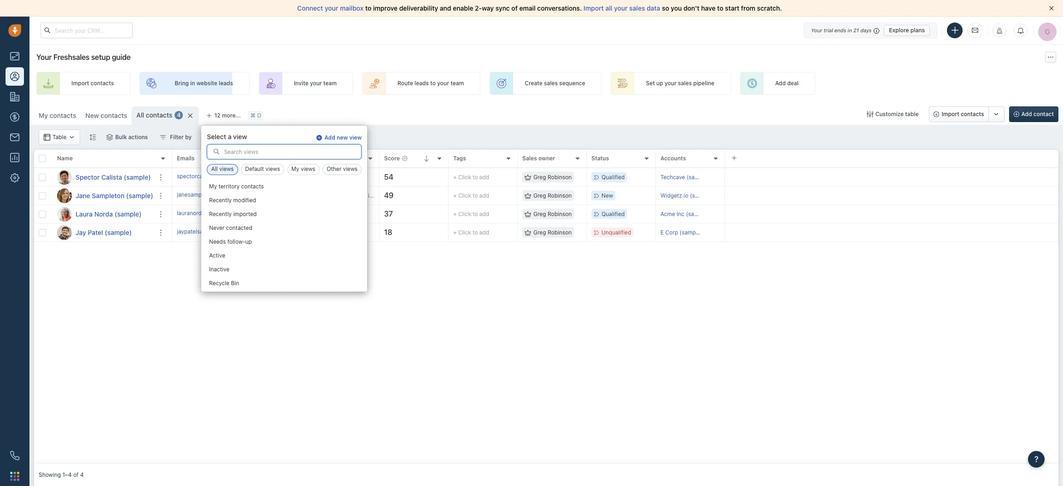 Task type: locate. For each thing, give the bounding box(es) containing it.
my for my contacts
[[39, 112, 48, 119]]

greg for 54
[[534, 174, 546, 181]]

sales right "create"
[[544, 80, 558, 87]]

so
[[662, 4, 669, 12]]

jane sampleton (sample)
[[76, 191, 153, 199]]

4 right 1–4
[[80, 472, 84, 479]]

0 vertical spatial import
[[584, 4, 604, 12]]

1 horizontal spatial leads
[[415, 80, 429, 87]]

press space to select this row. row containing 18
[[172, 224, 1059, 242]]

your left mailbox
[[325, 4, 338, 12]]

enable
[[453, 4, 474, 12]]

deliverability
[[399, 4, 438, 12]]

qualified down status
[[602, 174, 625, 181]]

invite your team link
[[259, 72, 353, 95]]

press space to select this row. row containing jay patel (sample)
[[34, 224, 172, 242]]

my down search views search field
[[291, 166, 299, 173]]

norda
[[94, 210, 113, 218]]

robinson for 37
[[548, 211, 572, 217]]

bulk
[[115, 134, 127, 141]]

1 cell from the top
[[725, 168, 1059, 186]]

leads right website
[[219, 80, 233, 87]]

widgetz.io
[[661, 192, 689, 199]]

container_wx8msf4aqz5i3rn1 image inside bulk actions button
[[107, 134, 113, 141]]

(sample) right inc
[[686, 211, 709, 217]]

1 vertical spatial up
[[246, 238, 252, 245]]

0 horizontal spatial leads
[[219, 80, 233, 87]]

filter
[[170, 134, 184, 141]]

name row
[[34, 150, 172, 168]]

up right set
[[657, 80, 663, 87]]

add
[[776, 80, 786, 87], [1022, 111, 1033, 118], [325, 134, 335, 141], [320, 174, 331, 180]]

1 horizontal spatial of
[[512, 4, 518, 12]]

4 up filter by
[[177, 112, 181, 119]]

0 vertical spatial qualified
[[602, 174, 625, 181]]

import contacts for import contacts link
[[71, 80, 114, 87]]

views inside button
[[301, 166, 316, 173]]

qualified up unqualified
[[602, 211, 625, 217]]

49
[[384, 191, 394, 200]]

2 greg from the top
[[534, 192, 546, 199]]

2 horizontal spatial import
[[942, 111, 960, 118]]

customize table
[[876, 111, 919, 118]]

your
[[325, 4, 338, 12], [614, 4, 628, 12], [310, 80, 322, 87], [437, 80, 449, 87], [665, 80, 677, 87]]

0 horizontal spatial up
[[246, 238, 252, 245]]

press space to select this row. row
[[34, 168, 172, 187], [172, 168, 1059, 187], [34, 187, 172, 205], [172, 187, 1059, 205], [34, 205, 172, 224], [172, 205, 1059, 224], [34, 224, 172, 242], [172, 224, 1059, 242]]

2 greg robinson from the top
[[534, 192, 572, 199]]

0 vertical spatial import contacts
[[71, 80, 114, 87]]

press space to select this row. row containing 37
[[172, 205, 1059, 224]]

add down other
[[320, 174, 331, 180]]

+ for 37
[[453, 211, 457, 217]]

route leads to your team link
[[363, 72, 481, 95]]

(sample) for jay patel (sample)
[[105, 228, 132, 236]]

press space to select this row. row containing spector calista (sample)
[[34, 168, 172, 187]]

pipeline
[[694, 80, 715, 87]]

0 horizontal spatial 4
[[80, 472, 84, 479]]

4167348672 link
[[246, 209, 279, 219]]

(sample) for e corp (sample)
[[680, 229, 703, 236]]

1 horizontal spatial up
[[657, 80, 663, 87]]

all up actions
[[136, 111, 144, 119]]

2 cell from the top
[[725, 187, 1059, 205]]

trial
[[824, 27, 833, 33]]

1 + click to add from the top
[[453, 174, 490, 181]]

1 vertical spatial j image
[[57, 225, 72, 240]]

recently for recently modified
[[209, 197, 232, 204]]

acme
[[661, 211, 675, 217]]

1 horizontal spatial your
[[812, 27, 823, 33]]

container_wx8msf4aqz5i3rn1 image inside customize table button
[[867, 111, 874, 118]]

1 greg robinson from the top
[[534, 174, 572, 181]]

active
[[209, 252, 226, 259]]

(sample) down techcave (sample)
[[690, 192, 713, 199]]

1 j image from the top
[[57, 188, 72, 203]]

task
[[332, 174, 343, 180]]

2 vertical spatial my
[[209, 183, 217, 190]]

import contacts for import contacts button
[[942, 111, 985, 118]]

close image
[[1050, 6, 1054, 11]]

recycle bin
[[209, 280, 240, 287]]

techcave (sample) link
[[661, 174, 710, 181]]

way
[[482, 4, 494, 12]]

2 horizontal spatial my
[[291, 166, 299, 173]]

1 vertical spatial qualified
[[602, 211, 625, 217]]

calista
[[101, 173, 122, 181]]

in left 21
[[848, 27, 852, 33]]

sampleton
[[92, 191, 125, 199]]

table
[[53, 134, 66, 141]]

2 horizontal spatial sales
[[678, 80, 692, 87]]

techcave
[[661, 174, 685, 181]]

my contacts button
[[34, 106, 81, 125], [39, 112, 76, 119]]

(sample) for jane sampleton (sample)
[[126, 191, 153, 199]]

jaypatelsample@gmail.com link
[[177, 228, 248, 237]]

new inside row group
[[602, 192, 613, 199]]

1 vertical spatial your
[[36, 53, 52, 61]]

all up spectorcalista@gmail.com
[[211, 166, 218, 173]]

all views button
[[207, 164, 238, 175]]

add inside button
[[1022, 111, 1033, 118]]

views up 3684945781
[[266, 166, 280, 173]]

add left new
[[325, 134, 335, 141]]

recently
[[209, 197, 232, 204], [209, 211, 232, 218]]

3 robinson from the top
[[548, 211, 572, 217]]

0 vertical spatial in
[[848, 27, 852, 33]]

4 views from the left
[[343, 166, 358, 173]]

1 robinson from the top
[[548, 174, 572, 181]]

1 row group from the left
[[34, 168, 172, 242]]

2 j image from the top
[[57, 225, 72, 240]]

0 horizontal spatial import
[[71, 80, 89, 87]]

laura norda (sample)
[[76, 210, 142, 218]]

2 qualified from the top
[[602, 211, 625, 217]]

import
[[584, 4, 604, 12], [71, 80, 89, 87], [942, 111, 960, 118]]

view right new
[[350, 134, 362, 141]]

greg robinson
[[534, 174, 572, 181], [534, 192, 572, 199], [534, 211, 572, 217], [534, 229, 572, 236]]

my inside my views button
[[291, 166, 299, 173]]

team
[[323, 80, 337, 87], [451, 80, 464, 87]]

improve
[[373, 4, 398, 12]]

other views button
[[323, 164, 362, 175]]

0 vertical spatial all
[[136, 111, 144, 119]]

1 vertical spatial import
[[71, 80, 89, 87]]

jay patel (sample)
[[76, 228, 132, 236]]

grid
[[34, 149, 1059, 464]]

4
[[177, 112, 181, 119], [80, 472, 84, 479]]

+ click to add for 37
[[453, 211, 490, 217]]

container_wx8msf4aqz5i3rn1 image inside filter by button
[[160, 134, 166, 141]]

(sample) up widgetz.io (sample)
[[687, 174, 710, 181]]

container_wx8msf4aqz5i3rn1 image
[[44, 134, 50, 141], [69, 134, 75, 141], [107, 134, 113, 141], [525, 192, 531, 199], [525, 211, 531, 217]]

0 vertical spatial of
[[512, 4, 518, 12]]

2 views from the left
[[266, 166, 280, 173]]

4 greg robinson from the top
[[534, 229, 572, 236]]

2 vertical spatial import
[[942, 111, 960, 118]]

0 vertical spatial new
[[85, 112, 99, 119]]

1 horizontal spatial 4
[[177, 112, 181, 119]]

1 qualified from the top
[[602, 174, 625, 181]]

new up style_myh0__igzzd8unmi icon
[[85, 112, 99, 119]]

1 vertical spatial import contacts
[[942, 111, 985, 118]]

+ click to add
[[453, 174, 490, 181], [453, 192, 490, 199], [453, 211, 490, 217], [453, 229, 490, 236]]

1 views from the left
[[219, 166, 234, 173]]

laura norda (sample) link
[[76, 209, 142, 219]]

+ click to add for 49
[[453, 192, 490, 199]]

data
[[647, 4, 661, 12]]

your for your freshsales setup guide
[[36, 53, 52, 61]]

2 recently from the top
[[209, 211, 232, 218]]

qualified
[[602, 174, 625, 181], [602, 211, 625, 217]]

1 horizontal spatial sales
[[630, 4, 645, 12]]

0 horizontal spatial import contacts
[[71, 80, 114, 87]]

up
[[657, 80, 663, 87], [246, 238, 252, 245]]

0 vertical spatial 4
[[177, 112, 181, 119]]

2 + click to add from the top
[[453, 192, 490, 199]]

my for my territory contacts
[[209, 183, 217, 190]]

route leads to your team
[[398, 80, 464, 87]]

contacts
[[91, 80, 114, 87], [961, 111, 985, 118], [146, 111, 172, 119], [50, 112, 76, 119], [101, 112, 127, 119], [241, 183, 264, 190]]

j image
[[57, 188, 72, 203], [57, 225, 72, 240]]

4 robinson from the top
[[548, 229, 572, 236]]

scratch.
[[757, 4, 782, 12]]

filter by
[[170, 134, 192, 141]]

robinson
[[548, 174, 572, 181], [548, 192, 572, 199], [548, 211, 572, 217], [548, 229, 572, 236]]

1 horizontal spatial import contacts
[[942, 111, 985, 118]]

container_wx8msf4aqz5i3rn1 image
[[867, 111, 874, 118], [160, 134, 166, 141], [525, 174, 531, 180], [525, 229, 531, 236]]

sales left pipeline
[[678, 80, 692, 87]]

add new view
[[325, 134, 362, 141]]

0 horizontal spatial new
[[85, 112, 99, 119]]

views for my views
[[301, 166, 316, 173]]

0 horizontal spatial my
[[39, 112, 48, 119]]

(sample) down jane sampleton (sample) link
[[115, 210, 142, 218]]

add for 18
[[480, 229, 490, 236]]

techcave (sample)
[[661, 174, 710, 181]]

follow-
[[228, 238, 246, 245]]

0 horizontal spatial view
[[233, 133, 247, 141]]

0 horizontal spatial of
[[73, 472, 79, 479]]

1 horizontal spatial in
[[848, 27, 852, 33]]

1 vertical spatial recently
[[209, 211, 232, 218]]

your right set
[[665, 80, 677, 87]]

4 greg from the top
[[534, 229, 546, 236]]

(sample) right sampleton
[[126, 191, 153, 199]]

j image left jay
[[57, 225, 72, 240]]

connect
[[297, 4, 323, 12]]

(sample) right calista
[[124, 173, 151, 181]]

2 team from the left
[[451, 80, 464, 87]]

row group
[[34, 168, 172, 242], [172, 168, 1059, 242]]

recently up lauranordasample@gmail.com
[[209, 197, 232, 204]]

0 vertical spatial recently
[[209, 197, 232, 204]]

click for 18
[[458, 229, 471, 236]]

2 row group from the left
[[172, 168, 1059, 242]]

1 vertical spatial 4
[[80, 472, 84, 479]]

3 views from the left
[[301, 166, 316, 173]]

greg for 49
[[534, 192, 546, 199]]

import right 'table'
[[942, 111, 960, 118]]

3 greg robinson from the top
[[534, 211, 572, 217]]

greg for 18
[[534, 229, 546, 236]]

new down status
[[602, 192, 613, 199]]

views down next
[[301, 166, 316, 173]]

views up spectorcalista@gmail.com 3684945781
[[219, 166, 234, 173]]

click for 37
[[458, 211, 471, 217]]

e
[[661, 229, 664, 236]]

new for new
[[602, 192, 613, 199]]

grid containing 54
[[34, 149, 1059, 464]]

0 horizontal spatial in
[[190, 80, 195, 87]]

1 horizontal spatial new
[[602, 192, 613, 199]]

connect your mailbox to improve deliverability and enable 2-way sync of email conversations. import all your sales data so you don't have to start from scratch.
[[297, 4, 782, 12]]

j image left jane
[[57, 188, 72, 203]]

+ for 18
[[453, 229, 457, 236]]

your left trial
[[812, 27, 823, 33]]

0 horizontal spatial all
[[136, 111, 144, 119]]

my up janesampleton@gmail.com at the top left of the page
[[209, 183, 217, 190]]

1 vertical spatial my
[[291, 166, 299, 173]]

(sample) right corp
[[680, 229, 703, 236]]

leads right route
[[415, 80, 429, 87]]

1 horizontal spatial view
[[350, 134, 362, 141]]

recently up "never"
[[209, 211, 232, 218]]

don't
[[684, 4, 700, 12]]

janesampleton@gmail.com link
[[177, 191, 247, 201]]

3 cell from the top
[[725, 205, 1059, 223]]

12
[[214, 112, 221, 119]]

your left the freshsales
[[36, 53, 52, 61]]

up down contacted
[[246, 238, 252, 245]]

import left all
[[584, 4, 604, 12]]

1 horizontal spatial my
[[209, 183, 217, 190]]

(sample) down laura norda (sample) link
[[105, 228, 132, 236]]

add left "contact"
[[1022, 111, 1033, 118]]

view right a
[[233, 133, 247, 141]]

owner
[[539, 155, 555, 162]]

my territory contacts
[[209, 183, 264, 190]]

2 leads from the left
[[415, 80, 429, 87]]

connect your mailbox link
[[297, 4, 365, 12]]

showing
[[39, 472, 61, 479]]

spectorcalista@gmail.com 3684945781
[[177, 173, 280, 180]]

0 vertical spatial my
[[39, 112, 48, 119]]

(sample)
[[124, 173, 151, 181], [687, 174, 710, 181], [126, 191, 153, 199], [690, 192, 713, 199], [115, 210, 142, 218], [686, 211, 709, 217], [105, 228, 132, 236], [680, 229, 703, 236]]

3684945781
[[246, 173, 280, 180]]

import contacts inside button
[[942, 111, 985, 118]]

1 horizontal spatial all
[[211, 166, 218, 173]]

of right sync
[[512, 4, 518, 12]]

1 horizontal spatial import
[[584, 4, 604, 12]]

0 vertical spatial your
[[812, 27, 823, 33]]

0 vertical spatial j image
[[57, 188, 72, 203]]

s image
[[57, 170, 72, 185]]

2 robinson from the top
[[548, 192, 572, 199]]

table
[[906, 111, 919, 118]]

import inside button
[[942, 111, 960, 118]]

phone element
[[6, 447, 24, 465]]

4 + click to add from the top
[[453, 229, 490, 236]]

1 horizontal spatial team
[[451, 80, 464, 87]]

import down the your freshsales setup guide
[[71, 80, 89, 87]]

1 vertical spatial all
[[211, 166, 218, 173]]

3 greg from the top
[[534, 211, 546, 217]]

recently modified
[[209, 197, 256, 204]]

score
[[384, 155, 400, 162]]

in right bring
[[190, 80, 195, 87]]

my up table popup button
[[39, 112, 48, 119]]

all inside all views button
[[211, 166, 218, 173]]

views down activity
[[343, 166, 358, 173]]

of
[[512, 4, 518, 12], [73, 472, 79, 479]]

create sales sequence
[[525, 80, 585, 87]]

default views button
[[241, 164, 284, 175]]

0 horizontal spatial team
[[323, 80, 337, 87]]

all contacts link
[[136, 111, 172, 120]]

2-
[[475, 4, 482, 12]]

cell for 37
[[725, 205, 1059, 223]]

of right 1–4
[[73, 472, 79, 479]]

4167348672
[[246, 210, 279, 217]]

1 greg from the top
[[534, 174, 546, 181]]

sales left data
[[630, 4, 645, 12]]

1 vertical spatial new
[[602, 192, 613, 199]]

add left deal
[[776, 80, 786, 87]]

cell
[[725, 168, 1059, 186], [725, 187, 1059, 205], [725, 205, 1059, 223], [725, 224, 1059, 241]]

3 + click to add from the top
[[453, 211, 490, 217]]

set up your sales pipeline link
[[611, 72, 731, 95]]

Search views search field
[[208, 145, 361, 159]]

1 recently from the top
[[209, 197, 232, 204]]

sales owner
[[523, 155, 555, 162]]

4 cell from the top
[[725, 224, 1059, 241]]

0 horizontal spatial your
[[36, 53, 52, 61]]



Task type: vqa. For each thing, say whether or not it's contained in the screenshot.
j icon for Jay Patel (sample)
yes



Task type: describe. For each thing, give the bounding box(es) containing it.
filter by button
[[154, 129, 198, 145]]

laura
[[76, 210, 93, 218]]

modified
[[234, 197, 256, 204]]

spectorcalista@gmail.com link
[[177, 172, 245, 182]]

work
[[246, 155, 260, 162]]

never
[[209, 225, 225, 232]]

12 more...
[[214, 112, 241, 119]]

click for 54
[[458, 174, 471, 181]]

inactive
[[209, 266, 230, 273]]

more...
[[222, 112, 241, 119]]

1 team from the left
[[323, 80, 337, 87]]

name column header
[[53, 150, 172, 168]]

plans
[[911, 26, 925, 33]]

press space to select this row. row containing 49
[[172, 187, 1059, 205]]

tags
[[453, 155, 466, 162]]

spector
[[76, 173, 100, 181]]

+ for 54
[[453, 174, 457, 181]]

create sales sequence link
[[490, 72, 602, 95]]

click for 49
[[458, 192, 471, 199]]

(sample) for spector calista (sample)
[[124, 173, 151, 181]]

patel
[[88, 228, 103, 236]]

3684932360 link
[[246, 191, 281, 201]]

new contacts
[[85, 112, 127, 119]]

greg for 37
[[534, 211, 546, 217]]

sales
[[523, 155, 537, 162]]

21
[[854, 27, 859, 33]]

j image for jane sampleton (sample)
[[57, 188, 72, 203]]

add for add new view
[[325, 134, 335, 141]]

spector calista (sample) link
[[76, 173, 151, 182]]

add for 54
[[480, 174, 490, 181]]

view for select a view
[[233, 133, 247, 141]]

qualified for 37
[[602, 211, 625, 217]]

acme inc (sample) link
[[661, 211, 709, 217]]

cell for 49
[[725, 187, 1059, 205]]

activity
[[329, 155, 349, 162]]

j image for jay patel (sample)
[[57, 225, 72, 240]]

my for my views
[[291, 166, 299, 173]]

⌘
[[251, 112, 256, 119]]

1–4
[[62, 472, 72, 479]]

recently imported
[[209, 211, 257, 218]]

invite
[[294, 80, 309, 87]]

your trial ends in 21 days
[[812, 27, 872, 33]]

invite your team
[[294, 80, 337, 87]]

54
[[384, 173, 394, 181]]

conversations.
[[538, 4, 582, 12]]

jaypatelsample@gmail.com + click to add
[[177, 228, 282, 235]]

37
[[384, 210, 393, 218]]

import contacts link
[[36, 72, 130, 95]]

contacts inside button
[[961, 111, 985, 118]]

0 vertical spatial up
[[657, 80, 663, 87]]

views for all views
[[219, 166, 234, 173]]

style_myh0__igzzd8unmi image
[[90, 134, 96, 140]]

+ click to add for 54
[[453, 174, 490, 181]]

contact
[[1034, 111, 1054, 118]]

(sample) for laura norda (sample)
[[115, 210, 142, 218]]

customize table button
[[861, 106, 925, 122]]

unqualified
[[602, 229, 631, 236]]

other
[[327, 166, 342, 173]]

greg robinson for 37
[[534, 211, 572, 217]]

you
[[671, 4, 682, 12]]

a
[[228, 133, 232, 141]]

add for add contact
[[1022, 111, 1033, 118]]

import for import contacts button
[[942, 111, 960, 118]]

12 more... button
[[202, 109, 246, 122]]

bring in website leads
[[175, 80, 233, 87]]

new for new contacts
[[85, 112, 99, 119]]

1 vertical spatial in
[[190, 80, 195, 87]]

l image
[[57, 207, 72, 221]]

import contacts group
[[930, 106, 1005, 122]]

customize
[[876, 111, 904, 118]]

recently for recently imported
[[209, 211, 232, 218]]

add for add deal
[[776, 80, 786, 87]]

robinson for 18
[[548, 229, 572, 236]]

my contacts
[[39, 112, 76, 119]]

lauranordasample@gmail.com
[[177, 210, 255, 217]]

views for default views
[[266, 166, 280, 173]]

greg robinson for 18
[[534, 229, 572, 236]]

1 leads from the left
[[219, 80, 233, 87]]

your freshsales setup guide
[[36, 53, 131, 61]]

greg robinson for 54
[[534, 174, 572, 181]]

all for contacts
[[136, 111, 144, 119]]

all for views
[[211, 166, 218, 173]]

default views
[[245, 166, 280, 173]]

your right route
[[437, 80, 449, 87]]

acme inc (sample)
[[661, 211, 709, 217]]

needs follow-up
[[209, 238, 252, 245]]

your for your trial ends in 21 days
[[812, 27, 823, 33]]

inc
[[677, 211, 685, 217]]

lauranordasample@gmail.com link
[[177, 209, 255, 219]]

+ click to add for 18
[[453, 229, 490, 236]]

spector calista (sample)
[[76, 173, 151, 181]]

widgetz.io (sample) link
[[661, 192, 713, 199]]

all contacts 4
[[136, 111, 181, 119]]

+ for 49
[[453, 192, 457, 199]]

guide
[[112, 53, 131, 61]]

bin
[[231, 280, 240, 287]]

import contacts button
[[930, 106, 989, 122]]

email image
[[972, 26, 979, 34]]

contacted
[[226, 225, 253, 232]]

imported
[[234, 211, 257, 218]]

Search your CRM... text field
[[41, 23, 133, 38]]

bring in website leads link
[[140, 72, 250, 95]]

start
[[725, 4, 740, 12]]

sequence
[[560, 80, 585, 87]]

freshworks switcher image
[[10, 472, 19, 481]]

setup
[[91, 53, 110, 61]]

0 horizontal spatial sales
[[544, 80, 558, 87]]

set
[[646, 80, 655, 87]]

1 vertical spatial of
[[73, 472, 79, 479]]

cell for 18
[[725, 224, 1059, 241]]

my views
[[291, 166, 316, 173]]

add for 37
[[480, 211, 490, 217]]

your right invite
[[310, 80, 322, 87]]

search image
[[214, 149, 220, 155]]

views for other views
[[343, 166, 358, 173]]

add for 49
[[480, 192, 490, 199]]

phone image
[[10, 451, 19, 460]]

4 inside all contacts 4
[[177, 112, 181, 119]]

bulk actions button
[[101, 129, 154, 145]]

press space to select this row. row containing 54
[[172, 168, 1059, 187]]

add deal link
[[740, 72, 816, 95]]

import for import contacts link
[[71, 80, 89, 87]]

explore plans link
[[884, 25, 930, 36]]

table button
[[39, 129, 80, 145]]

robinson for 54
[[548, 174, 572, 181]]

(sample) for acme inc (sample)
[[686, 211, 709, 217]]

sync
[[496, 4, 510, 12]]

add inside press space to select this row. row
[[320, 174, 331, 180]]

other views
[[327, 166, 358, 173]]

greg robinson for 49
[[534, 192, 572, 199]]

press space to select this row. row containing jane sampleton (sample)
[[34, 187, 172, 205]]

deal
[[788, 80, 799, 87]]

qualified for 54
[[602, 174, 625, 181]]

row group containing 54
[[172, 168, 1059, 242]]

e corp (sample) link
[[661, 229, 703, 236]]

robinson for 49
[[548, 192, 572, 199]]

next
[[315, 155, 328, 162]]

press space to select this row. row containing laura norda (sample)
[[34, 205, 172, 224]]

explore
[[889, 26, 909, 33]]

have
[[702, 4, 716, 12]]

row group containing spector calista (sample)
[[34, 168, 172, 242]]

view for add new view
[[350, 134, 362, 141]]

your right all
[[614, 4, 628, 12]]

janesampleton@gmail.com
[[177, 191, 247, 198]]

spectorcalista@gmail.com
[[177, 173, 245, 180]]

by
[[185, 134, 192, 141]]

cell for 54
[[725, 168, 1059, 186]]



